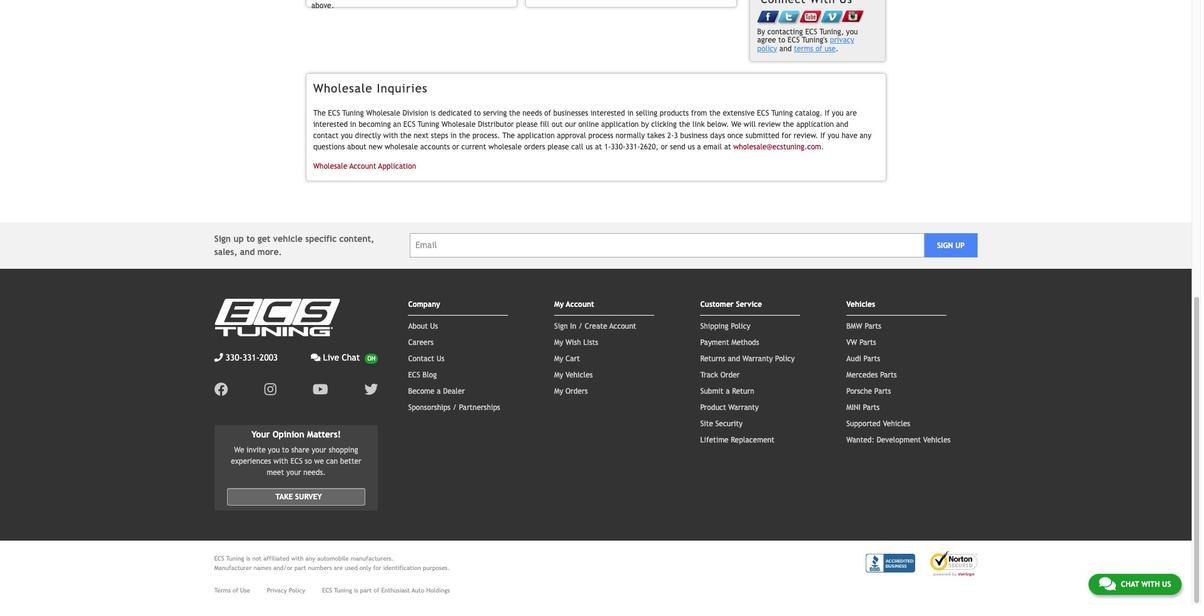 Task type: locate. For each thing, give the bounding box(es) containing it.
is inside the ecs tuning wholesale division is dedicated to serving the needs of businesses interested in selling products from the extensive ecs tuning catalog. if you are interested in becoming an ecs tuning wholesale distributor please fill out our online application by clicking the link below. we will review the application and contact you directly with the next steps in the process. the application approval process normally takes 2-3 business days once submitted for review. if you have any questions about new wholesale accounts or current wholesale orders please call us at
[[431, 109, 436, 117]]

330- right the phone icon
[[226, 353, 243, 363]]

any right have
[[860, 131, 872, 140]]

comments image left live
[[311, 353, 321, 362]]

sign for sign in / create account
[[554, 322, 568, 331]]

1 horizontal spatial us
[[688, 143, 695, 151]]

numbers
[[308, 565, 332, 572]]

supported vehicles link
[[847, 420, 911, 428]]

submit a return link
[[701, 387, 755, 396]]

dealer
[[443, 387, 465, 396]]

1 vertical spatial /
[[453, 403, 457, 412]]

up
[[234, 234, 244, 244], [956, 241, 965, 250]]

parts right bmw
[[865, 322, 882, 331]]

the up contact at top left
[[313, 109, 326, 117]]

1 horizontal spatial we
[[732, 120, 742, 129]]

330- down normally
[[611, 143, 626, 151]]

privacy policy link
[[758, 36, 855, 53]]

development
[[877, 436, 921, 445]]

to
[[779, 36, 786, 45], [474, 109, 481, 117], [247, 234, 255, 244], [282, 446, 289, 455]]

mini parts
[[847, 403, 880, 412]]

/
[[579, 322, 583, 331], [453, 403, 457, 412]]

2 vertical spatial is
[[354, 588, 358, 595]]

you inside we invite you to share your shopping experiences with ecs so we can better meet your needs.
[[268, 446, 280, 455]]

parts up porsche parts
[[880, 371, 897, 380]]

0 vertical spatial we
[[732, 120, 742, 129]]

bmw
[[847, 322, 863, 331]]

1 horizontal spatial is
[[354, 588, 358, 595]]

0 horizontal spatial is
[[246, 556, 250, 563]]

sign for sign up
[[937, 241, 953, 250]]

you up about
[[341, 131, 353, 140]]

in up directly on the top left
[[350, 120, 356, 129]]

parts for mini parts
[[863, 403, 880, 412]]

if
[[825, 109, 830, 117], [821, 131, 826, 140]]

orders
[[566, 387, 588, 396]]

any up numbers at the left of the page
[[306, 556, 315, 563]]

1 horizontal spatial any
[[860, 131, 872, 140]]

account down about
[[349, 162, 376, 171]]

you left have
[[828, 131, 840, 140]]

is left not
[[246, 556, 250, 563]]

not
[[252, 556, 262, 563]]

a left dealer
[[437, 387, 441, 396]]

1 horizontal spatial sign
[[554, 322, 568, 331]]

parts up mercedes parts
[[864, 355, 881, 363]]

tuning up next
[[418, 120, 439, 129]]

0 vertical spatial the
[[313, 109, 326, 117]]

0 vertical spatial is
[[431, 109, 436, 117]]

1 horizontal spatial policy
[[731, 322, 751, 331]]

to right agree on the top of the page
[[779, 36, 786, 45]]

comments image for chat
[[1099, 577, 1116, 592]]

please
[[516, 120, 538, 129], [548, 143, 569, 151]]

twitter logo image
[[364, 383, 378, 396]]

4 my from the top
[[554, 371, 563, 380]]

privacy
[[830, 36, 855, 45]]

application up normally
[[601, 120, 639, 129]]

audi parts
[[847, 355, 881, 363]]

your right meet
[[286, 469, 301, 478]]

0 vertical spatial your
[[312, 446, 327, 455]]

to left serving
[[474, 109, 481, 117]]

1 horizontal spatial please
[[548, 143, 569, 151]]

payment
[[701, 338, 729, 347]]

comments image inside chat with us link
[[1099, 577, 1116, 592]]

the down an
[[400, 131, 412, 140]]

0 vertical spatial part
[[295, 565, 306, 572]]

2 my from the top
[[554, 338, 563, 347]]

if right review.
[[821, 131, 826, 140]]

1 horizontal spatial in
[[451, 131, 457, 140]]

1 horizontal spatial comments image
[[1099, 577, 1116, 592]]

comments image inside live chat link
[[311, 353, 321, 362]]

parts for audi parts
[[864, 355, 881, 363]]

becoming
[[359, 120, 391, 129]]

part right and/or
[[295, 565, 306, 572]]

supported vehicles
[[847, 420, 911, 428]]

days
[[710, 131, 725, 140]]

are down automobile
[[334, 565, 343, 572]]

my left 'orders'
[[554, 387, 563, 396]]

a down business
[[697, 143, 701, 151]]

are inside the ecs tuning wholesale division is dedicated to serving the needs of businesses interested in selling products from the extensive ecs tuning catalog. if you are interested in becoming an ecs tuning wholesale distributor please fill out our online application by clicking the link below. we will review the application and contact you directly with the next steps in the process. the application approval process normally takes 2-3 business days once submitted for review. if you have any questions about new wholesale accounts or current wholesale orders please call us at
[[846, 109, 857, 117]]

track order
[[701, 371, 740, 380]]

331- right the phone icon
[[243, 353, 260, 363]]

the up below. at the right top
[[710, 109, 721, 117]]

1 at from the left
[[595, 143, 602, 151]]

to left get
[[247, 234, 255, 244]]

process
[[589, 131, 614, 140]]

0 horizontal spatial us
[[586, 143, 593, 151]]

parts down porsche parts link
[[863, 403, 880, 412]]

up for sign up to get vehicle specific content, sales, and more.
[[234, 234, 244, 244]]

3 my from the top
[[554, 355, 563, 363]]

product warranty link
[[701, 403, 759, 412]]

wholesale account application
[[313, 162, 416, 171]]

is for ecs tuning is not affiliated with any automobile manufacturers. manufacturer names and/or part numbers are used only for identification purposes.
[[246, 556, 250, 563]]

0 horizontal spatial account
[[349, 162, 376, 171]]

take survey link
[[227, 489, 366, 506]]

my for my wish lists
[[554, 338, 563, 347]]

1 horizontal spatial wholesale
[[489, 143, 522, 151]]

up inside sign up to get vehicle specific content, sales, and more.
[[234, 234, 244, 244]]

selling
[[636, 109, 658, 117]]

and right sales,
[[240, 247, 255, 257]]

shopping
[[329, 446, 358, 455]]

for
[[782, 131, 792, 140], [373, 565, 381, 572]]

and inside sign up to get vehicle specific content, sales, and more.
[[240, 247, 255, 257]]

is right division
[[431, 109, 436, 117]]

at down once
[[724, 143, 731, 151]]

2 horizontal spatial in
[[628, 109, 634, 117]]

at left 1-
[[595, 143, 602, 151]]

to left the share
[[282, 446, 289, 455]]

orders
[[524, 143, 545, 151]]

0 horizontal spatial policy
[[289, 588, 305, 595]]

2 vertical spatial in
[[451, 131, 457, 140]]

or down 2- on the top right of page
[[661, 143, 668, 151]]

you right invite
[[268, 446, 280, 455]]

if right 'catalog.'
[[825, 109, 830, 117]]

parts down "mercedes parts" link
[[875, 387, 891, 396]]

0 horizontal spatial are
[[334, 565, 343, 572]]

you
[[846, 28, 858, 36], [832, 109, 844, 117], [341, 131, 353, 140], [828, 131, 840, 140], [268, 446, 280, 455]]

my orders link
[[554, 387, 588, 396]]

us inside the ecs tuning wholesale division is dedicated to serving the needs of businesses interested in selling products from the extensive ecs tuning catalog. if you are interested in becoming an ecs tuning wholesale distributor please fill out our online application by clicking the link below. we will review the application and contact you directly with the next steps in the process. the application approval process normally takes 2-3 business days once submitted for review. if you have any questions about new wholesale accounts or current wholesale orders please call us at
[[586, 143, 593, 151]]

0 vertical spatial us
[[430, 322, 438, 331]]

1 horizontal spatial are
[[846, 109, 857, 117]]

my account
[[554, 300, 594, 309]]

1 vertical spatial the
[[503, 131, 515, 140]]

ecs inside ecs tuning is not affiliated with any automobile manufacturers. manufacturer names and/or part numbers are used only for identification purposes.
[[214, 556, 224, 563]]

phone image
[[214, 353, 223, 362]]

2 horizontal spatial sign
[[937, 241, 953, 250]]

1 vertical spatial 331-
[[243, 353, 260, 363]]

comments image left 'chat with us'
[[1099, 577, 1116, 592]]

site
[[701, 420, 713, 428]]

extensive
[[723, 109, 755, 117]]

we inside the ecs tuning wholesale division is dedicated to serving the needs of businesses interested in selling products from the extensive ecs tuning catalog. if you are interested in becoming an ecs tuning wholesale distributor please fill out our online application by clicking the link below. we will review the application and contact you directly with the next steps in the process. the application approval process normally takes 2-3 business days once submitted for review. if you have any questions about new wholesale accounts or current wholesale orders please call us at
[[732, 120, 742, 129]]

1 vertical spatial account
[[566, 300, 594, 309]]

2 vertical spatial policy
[[289, 588, 305, 595]]

0 horizontal spatial sign
[[214, 234, 231, 244]]

1 vertical spatial we
[[234, 446, 244, 455]]

account for wholesale
[[349, 162, 376, 171]]

of inside the ecs tuning wholesale division is dedicated to serving the needs of businesses interested in selling products from the extensive ecs tuning catalog. if you are interested in becoming an ecs tuning wholesale distributor please fill out our online application by clicking the link below. we will review the application and contact you directly with the next steps in the process. the application approval process normally takes 2-3 business days once submitted for review. if you have any questions about new wholesale accounts or current wholesale orders please call us at
[[545, 109, 551, 117]]

my left the cart
[[554, 355, 563, 363]]

customer
[[701, 300, 734, 309]]

sign inside button
[[937, 241, 953, 250]]

facebook logo image
[[214, 383, 228, 396]]

sponsorships
[[408, 403, 451, 412]]

5 my from the top
[[554, 387, 563, 396]]

0 horizontal spatial the
[[313, 109, 326, 117]]

a for customer service
[[726, 387, 730, 396]]

in right steps
[[451, 131, 457, 140]]

wholesale@ecstuning.com
[[734, 143, 822, 151]]

0 vertical spatial interested
[[591, 109, 625, 117]]

application
[[601, 120, 639, 129], [797, 120, 834, 129], [517, 131, 555, 140]]

privacy
[[267, 588, 287, 595]]

parts right the vw
[[860, 338, 876, 347]]

privacy policy
[[758, 36, 855, 53]]

warranty down methods
[[743, 355, 773, 363]]

my wish lists
[[554, 338, 599, 347]]

porsche
[[847, 387, 872, 396]]

we up experiences
[[234, 446, 244, 455]]

up inside button
[[956, 241, 965, 250]]

my down my cart
[[554, 371, 563, 380]]

security
[[716, 420, 743, 428]]

2 at from the left
[[724, 143, 731, 151]]

a left 'return'
[[726, 387, 730, 396]]

us for contact us
[[437, 355, 445, 363]]

us down business
[[688, 143, 695, 151]]

1 or from the left
[[452, 143, 459, 151]]

2 wholesale from the left
[[489, 143, 522, 151]]

any inside ecs tuning is not affiliated with any automobile manufacturers. manufacturer names and/or part numbers are used only for identification purposes.
[[306, 556, 315, 563]]

0 vertical spatial 331-
[[626, 143, 640, 151]]

Email email field
[[410, 233, 925, 258]]

1 vertical spatial any
[[306, 556, 315, 563]]

2 horizontal spatial policy
[[775, 355, 795, 363]]

identification
[[383, 565, 421, 572]]

sign inside sign up to get vehicle specific content, sales, and more.
[[214, 234, 231, 244]]

is for ecs tuning is part of enthusiast auto holdings
[[354, 588, 358, 595]]

a for company
[[437, 387, 441, 396]]

are
[[846, 109, 857, 117], [334, 565, 343, 572]]

1 vertical spatial is
[[246, 556, 250, 563]]

application up orders
[[517, 131, 555, 140]]

mercedes parts
[[847, 371, 897, 380]]

for down "manufacturers."
[[373, 565, 381, 572]]

1 vertical spatial 330-
[[226, 353, 243, 363]]

2 horizontal spatial is
[[431, 109, 436, 117]]

1 vertical spatial part
[[360, 588, 372, 595]]

0 vertical spatial account
[[349, 162, 376, 171]]

0 vertical spatial for
[[782, 131, 792, 140]]

0 vertical spatial warranty
[[743, 355, 773, 363]]

0 horizontal spatial 331-
[[243, 353, 260, 363]]

privacy policy
[[267, 588, 305, 595]]

/ down dealer
[[453, 403, 457, 412]]

2 horizontal spatial account
[[610, 322, 636, 331]]

payment methods link
[[701, 338, 759, 347]]

0 vertical spatial policy
[[731, 322, 751, 331]]

1 vertical spatial are
[[334, 565, 343, 572]]

us right call
[[586, 143, 593, 151]]

terms
[[794, 44, 814, 53]]

1 horizontal spatial interested
[[591, 109, 625, 117]]

tuning up the 'manufacturer' at the left
[[226, 556, 244, 563]]

1 horizontal spatial the
[[503, 131, 515, 140]]

0 horizontal spatial or
[[452, 143, 459, 151]]

0 vertical spatial 330-
[[611, 143, 626, 151]]

partnerships
[[459, 403, 500, 412]]

sign in / create account link
[[554, 322, 636, 331]]

invite
[[247, 446, 266, 455]]

account up in
[[566, 300, 594, 309]]

or left current on the top
[[452, 143, 459, 151]]

account right create in the bottom of the page
[[610, 322, 636, 331]]

is down used
[[354, 588, 358, 595]]

. down 'catalog.'
[[822, 143, 824, 151]]

comments image
[[311, 353, 321, 362], [1099, 577, 1116, 592]]

careers
[[408, 338, 434, 347]]

for up wholesale@ecstuning.com link
[[782, 131, 792, 140]]

we up once
[[732, 120, 742, 129]]

and up have
[[836, 120, 849, 129]]

2 horizontal spatial a
[[726, 387, 730, 396]]

up for sign up
[[956, 241, 965, 250]]

ecs
[[806, 28, 818, 36], [788, 36, 800, 45], [328, 109, 340, 117], [757, 109, 769, 117], [404, 120, 416, 129], [408, 371, 420, 380], [291, 458, 303, 466], [214, 556, 224, 563], [322, 588, 332, 595]]

1 wholesale from the left
[[385, 143, 418, 151]]

2 or from the left
[[661, 143, 668, 151]]

your up we
[[312, 446, 327, 455]]

1 vertical spatial .
[[822, 143, 824, 151]]

of
[[816, 44, 823, 53], [545, 109, 551, 117], [233, 588, 238, 595], [374, 588, 379, 595]]

clicking
[[651, 120, 677, 129]]

tuning,
[[820, 28, 844, 36]]

product
[[701, 403, 726, 412]]

application down 'catalog.'
[[797, 120, 834, 129]]

1 vertical spatial warranty
[[729, 403, 759, 412]]

my wish lists link
[[554, 338, 599, 347]]

0 horizontal spatial .
[[822, 143, 824, 151]]

from
[[691, 109, 707, 117]]

1-330-331-2620, link
[[604, 143, 659, 151]]

1 horizontal spatial account
[[566, 300, 594, 309]]

about
[[347, 143, 367, 151]]

my up my wish lists link
[[554, 300, 564, 309]]

0 vertical spatial .
[[836, 44, 839, 53]]

mini
[[847, 403, 861, 412]]

manufacturer
[[214, 565, 252, 572]]

interested up online
[[591, 109, 625, 117]]

and up order on the right
[[728, 355, 740, 363]]

we inside we invite you to share your shopping experiences with ecs so we can better meet your needs.
[[234, 446, 244, 455]]

0 horizontal spatial 330-
[[226, 353, 243, 363]]

are up have
[[846, 109, 857, 117]]

/ right in
[[579, 322, 583, 331]]

names
[[254, 565, 272, 572]]

purposes.
[[423, 565, 450, 572]]

1 horizontal spatial for
[[782, 131, 792, 140]]

the down distributor
[[503, 131, 515, 140]]

interested up contact at top left
[[313, 120, 348, 129]]

1 us from the left
[[586, 143, 593, 151]]

0 horizontal spatial we
[[234, 446, 244, 455]]

policy
[[758, 44, 778, 53]]

products
[[660, 109, 689, 117]]

the left needs
[[509, 109, 520, 117]]

product warranty
[[701, 403, 759, 412]]

my for my orders
[[554, 387, 563, 396]]

your
[[312, 446, 327, 455], [286, 469, 301, 478]]

0 horizontal spatial interested
[[313, 120, 348, 129]]

in left selling
[[628, 109, 634, 117]]

your opinion matters!
[[252, 430, 341, 440]]

0 horizontal spatial in
[[350, 120, 356, 129]]

part inside ecs tuning is not affiliated with any automobile manufacturers. manufacturer names and/or part numbers are used only for identification purposes.
[[295, 565, 306, 572]]

0 horizontal spatial for
[[373, 565, 381, 572]]

0 vertical spatial any
[[860, 131, 872, 140]]

with inside ecs tuning is not affiliated with any automobile manufacturers. manufacturer names and/or part numbers are used only for identification purposes.
[[291, 556, 304, 563]]

meet
[[267, 469, 284, 478]]

1 vertical spatial for
[[373, 565, 381, 572]]

0 vertical spatial comments image
[[311, 353, 321, 362]]

survey
[[295, 493, 322, 502]]

can
[[326, 458, 338, 466]]

parts
[[865, 322, 882, 331], [860, 338, 876, 347], [864, 355, 881, 363], [880, 371, 897, 380], [875, 387, 891, 396], [863, 403, 880, 412]]

warranty down 'return'
[[729, 403, 759, 412]]

0 horizontal spatial comments image
[[311, 353, 321, 362]]

part down only
[[360, 588, 372, 595]]

0 vertical spatial /
[[579, 322, 583, 331]]

instagram logo image
[[264, 383, 276, 396]]

0 horizontal spatial at
[[595, 143, 602, 151]]

0 horizontal spatial a
[[437, 387, 441, 396]]

1 horizontal spatial part
[[360, 588, 372, 595]]

1 horizontal spatial or
[[661, 143, 668, 151]]

wholesale down process.
[[489, 143, 522, 151]]

the
[[313, 109, 326, 117], [503, 131, 515, 140]]

1 horizontal spatial at
[[724, 143, 731, 151]]

my
[[554, 300, 564, 309], [554, 338, 563, 347], [554, 355, 563, 363], [554, 371, 563, 380], [554, 387, 563, 396]]

1 horizontal spatial up
[[956, 241, 965, 250]]

. down tuning,
[[836, 44, 839, 53]]

1 my from the top
[[554, 300, 564, 309]]

331- down normally
[[626, 143, 640, 151]]

0 horizontal spatial up
[[234, 234, 244, 244]]

my left wish at bottom
[[554, 338, 563, 347]]

wholesale up the application
[[385, 143, 418, 151]]

porsche parts link
[[847, 387, 891, 396]]

submit
[[701, 387, 724, 396]]

please down the approval
[[548, 143, 569, 151]]

please down needs
[[516, 120, 538, 129]]

0 horizontal spatial wholesale
[[385, 143, 418, 151]]

you right tuning,
[[846, 28, 858, 36]]

0 horizontal spatial chat
[[342, 353, 360, 363]]

0 horizontal spatial part
[[295, 565, 306, 572]]

specific
[[305, 234, 337, 244]]

once
[[728, 131, 744, 140]]

is inside ecs tuning is not affiliated with any automobile manufacturers. manufacturer names and/or part numbers are used only for identification purposes.
[[246, 556, 250, 563]]



Task type: describe. For each thing, give the bounding box(es) containing it.
youtube logo image
[[313, 383, 328, 396]]

my vehicles link
[[554, 371, 593, 380]]

3
[[674, 131, 678, 140]]

you inside by contacting ecs tuning, you agree to ecs tuning's
[[846, 28, 858, 36]]

auto
[[412, 588, 425, 595]]

have
[[842, 131, 858, 140]]

2 us from the left
[[688, 143, 695, 151]]

by
[[641, 120, 649, 129]]

1-330-331-2620, or send us a email at wholesale@ecstuning.com .
[[604, 143, 824, 151]]

serving
[[483, 109, 507, 117]]

current
[[462, 143, 486, 151]]

tuning up review
[[772, 109, 793, 117]]

service
[[736, 300, 762, 309]]

send
[[670, 143, 686, 151]]

create
[[585, 322, 607, 331]]

parts for mercedes parts
[[880, 371, 897, 380]]

ecs tuning image
[[214, 299, 339, 336]]

wanted:
[[847, 436, 875, 445]]

330-331-2003
[[226, 353, 278, 363]]

1 horizontal spatial 330-
[[611, 143, 626, 151]]

use
[[825, 44, 836, 53]]

policy for shipping policy
[[731, 322, 751, 331]]

to inside the ecs tuning wholesale division is dedicated to serving the needs of businesses interested in selling products from the extensive ecs tuning catalog. if you are interested in becoming an ecs tuning wholesale distributor please fill out our online application by clicking the link below. we will review the application and contact you directly with the next steps in the process. the application approval process normally takes 2-3 business days once submitted for review. if you have any questions about new wholesale accounts or current wholesale orders please call us at
[[474, 109, 481, 117]]

vehicles right development
[[924, 436, 951, 445]]

any inside the ecs tuning wholesale division is dedicated to serving the needs of businesses interested in selling products from the extensive ecs tuning catalog. if you are interested in becoming an ecs tuning wholesale distributor please fill out our online application by clicking the link below. we will review the application and contact you directly with the next steps in the process. the application approval process normally takes 2-3 business days once submitted for review. if you have any questions about new wholesale accounts or current wholesale orders please call us at
[[860, 131, 872, 140]]

or inside the ecs tuning wholesale division is dedicated to serving the needs of businesses interested in selling products from the extensive ecs tuning catalog. if you are interested in becoming an ecs tuning wholesale distributor please fill out our online application by clicking the link below. we will review the application and contact you directly with the next steps in the process. the application approval process normally takes 2-3 business days once submitted for review. if you have any questions about new wholesale accounts or current wholesale orders please call us at
[[452, 143, 459, 151]]

the right review
[[783, 120, 794, 129]]

1 vertical spatial please
[[548, 143, 569, 151]]

parts for vw parts
[[860, 338, 876, 347]]

ecs blog
[[408, 371, 437, 380]]

our
[[565, 120, 576, 129]]

terms of use link
[[214, 587, 250, 596]]

mercedes
[[847, 371, 878, 380]]

sponsorships / partnerships
[[408, 403, 500, 412]]

to inside we invite you to share your shopping experiences with ecs so we can better meet your needs.
[[282, 446, 289, 455]]

at inside the ecs tuning wholesale division is dedicated to serving the needs of businesses interested in selling products from the extensive ecs tuning catalog. if you are interested in becoming an ecs tuning wholesale distributor please fill out our online application by clicking the link below. we will review the application and contact you directly with the next steps in the process. the application approval process normally takes 2-3 business days once submitted for review. if you have any questions about new wholesale accounts or current wholesale orders please call us at
[[595, 143, 602, 151]]

about us link
[[408, 322, 438, 331]]

wholesale inquiries
[[313, 81, 428, 95]]

with inside the ecs tuning wholesale division is dedicated to serving the needs of businesses interested in selling products from the extensive ecs tuning catalog. if you are interested in becoming an ecs tuning wholesale distributor please fill out our online application by clicking the link below. we will review the application and contact you directly with the next steps in the process. the application approval process normally takes 2-3 business days once submitted for review. if you have any questions about new wholesale accounts or current wholesale orders please call us at
[[383, 131, 398, 140]]

ecs inside we invite you to share your shopping experiences with ecs so we can better meet your needs.
[[291, 458, 303, 466]]

directly
[[355, 131, 381, 140]]

share
[[291, 446, 310, 455]]

1 horizontal spatial a
[[697, 143, 701, 151]]

2 horizontal spatial application
[[797, 120, 834, 129]]

live chat
[[323, 353, 360, 363]]

mercedes parts link
[[847, 371, 897, 380]]

enthusiast
[[381, 588, 410, 595]]

contact
[[313, 131, 339, 140]]

tuning inside ecs tuning is not affiliated with any automobile manufacturers. manufacturer names and/or part numbers are used only for identification purposes.
[[226, 556, 244, 563]]

become a dealer link
[[408, 387, 465, 396]]

automobile
[[317, 556, 349, 563]]

account for my
[[566, 300, 594, 309]]

to inside by contacting ecs tuning, you agree to ecs tuning's
[[779, 36, 786, 45]]

tuning's
[[802, 36, 828, 45]]

link
[[693, 120, 705, 129]]

1 horizontal spatial .
[[836, 44, 839, 53]]

site security
[[701, 420, 743, 428]]

needs
[[523, 109, 542, 117]]

0 vertical spatial please
[[516, 120, 538, 129]]

manufacturers.
[[351, 556, 394, 563]]

0 horizontal spatial application
[[517, 131, 555, 140]]

tuning down used
[[334, 588, 352, 595]]

the left link
[[679, 120, 690, 129]]

parts for porsche parts
[[875, 387, 891, 396]]

terms of use link
[[794, 44, 836, 53]]

blog
[[423, 371, 437, 380]]

and terms of use .
[[778, 44, 839, 53]]

0 vertical spatial chat
[[342, 353, 360, 363]]

order
[[721, 371, 740, 380]]

lifetime
[[701, 436, 729, 445]]

accounts
[[420, 143, 450, 151]]

call
[[571, 143, 584, 151]]

affiliated
[[263, 556, 289, 563]]

customer service
[[701, 300, 762, 309]]

1 vertical spatial if
[[821, 131, 826, 140]]

and/or
[[273, 565, 293, 572]]

vehicles up "wanted: development vehicles"
[[883, 420, 911, 428]]

will
[[744, 120, 756, 129]]

ecs blog link
[[408, 371, 437, 380]]

vehicles up 'orders'
[[566, 371, 593, 380]]

my vehicles
[[554, 371, 593, 380]]

and inside the ecs tuning wholesale division is dedicated to serving the needs of businesses interested in selling products from the extensive ecs tuning catalog. if you are interested in becoming an ecs tuning wholesale distributor please fill out our online application by clicking the link below. we will review the application and contact you directly with the next steps in the process. the application approval process normally takes 2-3 business days once submitted for review. if you have any questions about new wholesale accounts or current wholesale orders please call us at
[[836, 120, 849, 129]]

more.
[[258, 247, 282, 257]]

we
[[314, 458, 324, 466]]

track order link
[[701, 371, 740, 380]]

2620,
[[640, 143, 659, 151]]

return
[[732, 387, 755, 396]]

lists
[[584, 338, 599, 347]]

matters!
[[307, 430, 341, 440]]

1 vertical spatial policy
[[775, 355, 795, 363]]

returns and warranty policy link
[[701, 355, 795, 363]]

careers link
[[408, 338, 434, 347]]

the ecs tuning wholesale division is dedicated to serving the needs of businesses interested in selling products from the extensive ecs tuning catalog. if you are interested in becoming an ecs tuning wholesale distributor please fill out our online application by clicking the link below. we will review the application and contact you directly with the next steps in the process. the application approval process normally takes 2-3 business days once submitted for review. if you have any questions about new wholesale accounts or current wholesale orders please call us at
[[313, 109, 872, 151]]

1 vertical spatial interested
[[313, 120, 348, 129]]

lifetime replacement link
[[701, 436, 775, 445]]

the up current on the top
[[459, 131, 470, 140]]

tuning up 'becoming' at left
[[342, 109, 364, 117]]

mini parts link
[[847, 403, 880, 412]]

out
[[552, 120, 563, 129]]

to inside sign up to get vehicle specific content, sales, and more.
[[247, 234, 255, 244]]

for inside the ecs tuning wholesale division is dedicated to serving the needs of businesses interested in selling products from the extensive ecs tuning catalog. if you are interested in becoming an ecs tuning wholesale distributor please fill out our online application by clicking the link below. we will review the application and contact you directly with the next steps in the process. the application approval process normally takes 2-3 business days once submitted for review. if you have any questions about new wholesale accounts or current wholesale orders please call us at
[[782, 131, 792, 140]]

my for my cart
[[554, 355, 563, 363]]

experiences
[[231, 458, 271, 466]]

my for my vehicles
[[554, 371, 563, 380]]

0 horizontal spatial /
[[453, 403, 457, 412]]

for inside ecs tuning is not affiliated with any automobile manufacturers. manufacturer names and/or part numbers are used only for identification purposes.
[[373, 565, 381, 572]]

contact
[[408, 355, 435, 363]]

take
[[275, 493, 293, 502]]

1 vertical spatial your
[[286, 469, 301, 478]]

1 vertical spatial in
[[350, 120, 356, 129]]

comments image for live
[[311, 353, 321, 362]]

1 horizontal spatial application
[[601, 120, 639, 129]]

methods
[[732, 338, 759, 347]]

questions
[[313, 143, 345, 151]]

1 horizontal spatial /
[[579, 322, 583, 331]]

1 horizontal spatial chat
[[1121, 581, 1140, 590]]

330-331-2003 link
[[214, 351, 278, 365]]

2 vertical spatial account
[[610, 322, 636, 331]]

replacement
[[731, 436, 775, 445]]

contacting
[[768, 28, 803, 36]]

policy for privacy policy
[[289, 588, 305, 595]]

bmw parts link
[[847, 322, 882, 331]]

you up have
[[832, 109, 844, 117]]

and down contacting
[[780, 44, 792, 53]]

us for about us
[[430, 322, 438, 331]]

my for my account
[[554, 300, 564, 309]]

with inside we invite you to share your shopping experiences with ecs so we can better meet your needs.
[[274, 458, 288, 466]]

1 horizontal spatial your
[[312, 446, 327, 455]]

submitted
[[746, 131, 780, 140]]

an
[[393, 120, 401, 129]]

0 vertical spatial if
[[825, 109, 830, 117]]

1 horizontal spatial 331-
[[626, 143, 640, 151]]

email
[[704, 143, 722, 151]]

chat with us link
[[1089, 574, 1182, 596]]

terms of use
[[214, 588, 250, 595]]

ecs tuning is not affiliated with any automobile manufacturers. manufacturer names and/or part numbers are used only for identification purposes.
[[214, 556, 450, 572]]

we invite you to share your shopping experiences with ecs so we can better meet your needs.
[[231, 446, 362, 478]]

returns and warranty policy
[[701, 355, 795, 363]]

parts for bmw parts
[[865, 322, 882, 331]]

contact us
[[408, 355, 445, 363]]

are inside ecs tuning is not affiliated with any automobile manufacturers. manufacturer names and/or part numbers are used only for identification purposes.
[[334, 565, 343, 572]]

company
[[408, 300, 440, 309]]

below.
[[707, 120, 729, 129]]

take survey
[[275, 493, 322, 502]]

vehicles up bmw parts
[[847, 300, 876, 309]]

sign for sign up to get vehicle specific content, sales, and more.
[[214, 234, 231, 244]]

2 vertical spatial us
[[1163, 581, 1171, 590]]



Task type: vqa. For each thing, say whether or not it's contained in the screenshot.
second us from the right
yes



